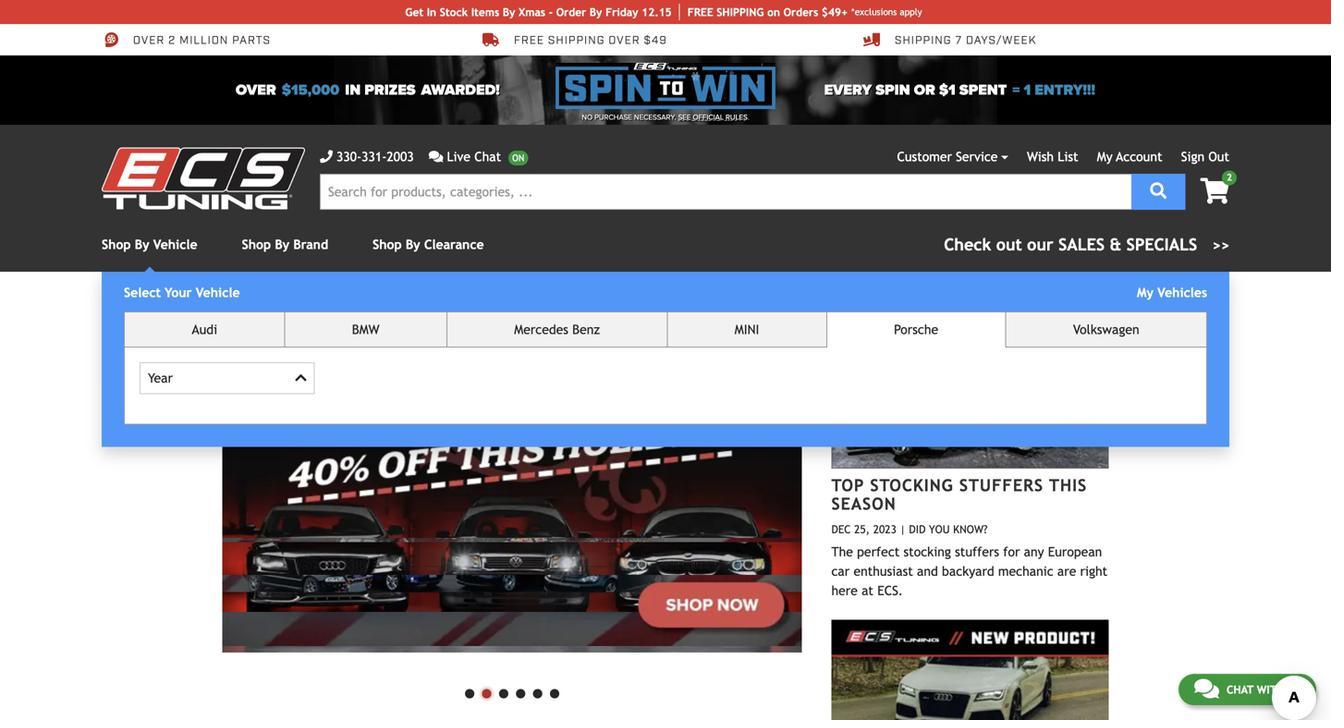 Task type: describe. For each thing, give the bounding box(es) containing it.
chat with us link
[[1179, 674, 1316, 705]]

331-
[[362, 149, 387, 164]]

spent
[[959, 81, 1007, 99]]

• • • • • •
[[461, 673, 563, 710]]

shop for shop by clearance
[[373, 237, 402, 252]]

shipping 7 days/week
[[895, 33, 1037, 48]]

stocking
[[904, 544, 951, 559]]

comments image
[[429, 150, 443, 163]]

view all
[[1058, 324, 1101, 335]]

by for shop by vehicle
[[135, 237, 149, 252]]

330-331-2003 link
[[320, 147, 414, 166]]

shop by clearance
[[373, 237, 484, 252]]

every spin or $1 spent = 1 entry!!!
[[824, 81, 1095, 99]]

car
[[832, 564, 850, 578]]

year
[[148, 371, 173, 386]]

generic - ecs up to 40% off image
[[222, 316, 802, 653]]

sign out link
[[1181, 149, 1230, 164]]

enthusiast
[[854, 564, 913, 578]]

stuffers
[[955, 544, 999, 559]]

1
[[1024, 81, 1031, 99]]

over $15,000 in prizes
[[236, 81, 416, 99]]

top stocking stuffers this season image
[[832, 348, 1109, 468]]

2 link
[[1186, 171, 1237, 206]]

-
[[549, 6, 553, 18]]

shipping
[[548, 33, 605, 48]]

top
[[832, 475, 865, 495]]

shop by vehicle link
[[102, 237, 197, 252]]

orders
[[784, 6, 818, 18]]

1 vertical spatial chat
[[1227, 683, 1254, 696]]

official
[[693, 113, 724, 122]]

parts
[[232, 33, 271, 48]]

mercedes
[[514, 322, 569, 337]]

out
[[1209, 149, 1230, 164]]

wish list
[[1027, 149, 1078, 164]]

5 • from the left
[[529, 673, 546, 710]]

customer service button
[[897, 147, 1009, 166]]

ecs
[[921, 317, 958, 340]]

4 • from the left
[[512, 673, 529, 710]]

stocking
[[870, 475, 954, 495]]

live
[[447, 149, 471, 164]]

$49+
[[822, 6, 848, 18]]

friday
[[606, 6, 638, 18]]

stock
[[440, 6, 468, 18]]

free ship ping on orders $49+ *exclusions apply
[[688, 6, 922, 18]]

mini
[[735, 322, 759, 337]]

for
[[1003, 544, 1020, 559]]

vehicle for shop by vehicle
[[153, 237, 197, 252]]

shipping
[[895, 33, 952, 48]]

necessary.
[[634, 113, 676, 122]]

search image
[[1150, 183, 1167, 199]]

comments image
[[1194, 678, 1219, 700]]

prizes
[[364, 81, 416, 99]]

on
[[767, 6, 780, 18]]

2003
[[387, 149, 414, 164]]

shop for shop by brand
[[242, 237, 271, 252]]

$49
[[644, 33, 667, 48]]

items
[[471, 6, 499, 18]]

backyard
[[942, 564, 994, 578]]

customer
[[897, 149, 952, 164]]

1 vertical spatial 2
[[1227, 172, 1232, 183]]

by for shop by brand
[[275, 237, 289, 252]]

get in stock items by xmas - order by friday 12.15
[[405, 6, 672, 18]]

my vehicles
[[1137, 285, 1207, 300]]

audi
[[192, 322, 217, 337]]

ecs.
[[877, 583, 903, 598]]

over 2 million parts link
[[102, 31, 271, 48]]

my vehicles link
[[1137, 285, 1207, 300]]

6 • from the left
[[546, 673, 563, 710]]

your
[[165, 285, 192, 300]]

service
[[956, 149, 998, 164]]

free
[[688, 6, 713, 18]]

shop for shop by vehicle
[[102, 237, 131, 252]]

top stocking stuffers this season
[[832, 475, 1087, 514]]

this
[[1049, 475, 1087, 495]]

perfect
[[857, 544, 900, 559]]

over for over $15,000 in prizes
[[236, 81, 276, 99]]

ecs tuning 'spin to win' contest logo image
[[556, 63, 776, 109]]

volkswagen
[[1073, 322, 1139, 337]]

shipping 7 days/week link
[[863, 31, 1037, 48]]

2 inside "link"
[[168, 33, 176, 48]]

2023
[[873, 523, 897, 535]]

you
[[929, 523, 950, 535]]

sign out
[[1181, 149, 1230, 164]]

bmw
[[352, 322, 380, 337]]

7
[[955, 33, 962, 48]]

benz
[[572, 322, 600, 337]]



Task type: vqa. For each thing, say whether or not it's contained in the screenshot.
BMW on the top left of the page
yes



Task type: locate. For each thing, give the bounding box(es) containing it.
us
[[1287, 683, 1301, 696]]

shop left "brand"
[[242, 237, 271, 252]]

did
[[909, 523, 926, 535]]

right
[[1080, 564, 1108, 578]]

*exclusions apply link
[[851, 5, 922, 19]]

1 • from the left
[[461, 673, 478, 710]]

stuffers
[[959, 475, 1044, 495]]

free
[[514, 33, 545, 48]]

|
[[900, 523, 906, 535]]

by left "brand"
[[275, 237, 289, 252]]

=
[[1013, 81, 1020, 99]]

0 horizontal spatial over
[[133, 33, 165, 48]]

0 horizontal spatial shop
[[102, 237, 131, 252]]

dec
[[832, 523, 851, 535]]

over left the million
[[133, 33, 165, 48]]

12.15
[[642, 6, 672, 18]]

or
[[914, 81, 935, 99]]

new ecs exterior upgrades for your c7 rs7 image
[[832, 620, 1109, 720]]

0 vertical spatial chat
[[474, 149, 501, 164]]

1 vertical spatial over
[[236, 81, 276, 99]]

spin
[[876, 81, 910, 99]]

over 2 million parts
[[133, 33, 271, 48]]

1 horizontal spatial shop
[[242, 237, 271, 252]]

days/week
[[966, 33, 1037, 48]]

by left clearance
[[406, 237, 420, 252]]

chat left with
[[1227, 683, 1254, 696]]

2 • from the left
[[478, 673, 495, 710]]

my
[[1097, 149, 1113, 164], [1137, 285, 1154, 300]]

top stocking stuffers this season link
[[832, 475, 1087, 514]]

chat right live
[[474, 149, 501, 164]]

2 shop from the left
[[242, 237, 271, 252]]

shop
[[102, 237, 131, 252], [242, 237, 271, 252], [373, 237, 402, 252]]

live chat
[[447, 149, 501, 164]]

see official rules link
[[678, 112, 748, 123]]

by up select
[[135, 237, 149, 252]]

see
[[678, 113, 691, 122]]

0 vertical spatial my
[[1097, 149, 1113, 164]]

0 horizontal spatial 2
[[168, 33, 176, 48]]

dec 25, 2023 | did you know? the perfect stocking stuffers for any european car enthusiast and backyard mechanic are right here at ecs.
[[832, 523, 1108, 598]]

european
[[1048, 544, 1102, 559]]

ping
[[740, 6, 764, 18]]

over down parts
[[236, 81, 276, 99]]

0 horizontal spatial my
[[1097, 149, 1113, 164]]

shop by clearance link
[[373, 237, 484, 252]]

Search text field
[[320, 174, 1132, 210]]

tab list containing audi
[[124, 312, 1207, 425]]

shop up select
[[102, 237, 131, 252]]

phone image
[[320, 150, 333, 163]]

sales
[[1059, 235, 1105, 254]]

0 vertical spatial vehicle
[[153, 237, 197, 252]]

25,
[[854, 523, 870, 535]]

vehicle up your
[[153, 237, 197, 252]]

2 left the million
[[168, 33, 176, 48]]

porsche
[[894, 322, 938, 337]]

1 horizontal spatial my
[[1137, 285, 1154, 300]]

ecs tuning image
[[102, 147, 305, 209]]

rules
[[726, 113, 748, 122]]

my for my account
[[1097, 149, 1113, 164]]

account
[[1116, 149, 1163, 164]]

1 horizontal spatial over
[[236, 81, 276, 99]]

0 horizontal spatial chat
[[474, 149, 501, 164]]

every
[[824, 81, 872, 99]]

2 down "out"
[[1227, 172, 1232, 183]]

all
[[1086, 324, 1101, 335]]

my left vehicles
[[1137, 285, 1154, 300]]

1 horizontal spatial chat
[[1227, 683, 1254, 696]]

customer service
[[897, 149, 998, 164]]

$1
[[939, 81, 956, 99]]

entry!!!
[[1035, 81, 1095, 99]]

with
[[1257, 683, 1284, 696]]

ecs news
[[921, 317, 1020, 340]]

no
[[582, 113, 593, 122]]

over inside "link"
[[133, 33, 165, 48]]

ship
[[717, 6, 740, 18]]

my account link
[[1097, 149, 1163, 164]]

at
[[862, 583, 874, 598]]

purchase
[[595, 113, 632, 122]]

shop by brand link
[[242, 237, 328, 252]]

1 horizontal spatial 2
[[1227, 172, 1232, 183]]

select your vehicle
[[124, 285, 240, 300]]

by left the xmas on the left top of page
[[503, 6, 515, 18]]

0 vertical spatial 2
[[168, 33, 176, 48]]

here
[[832, 583, 858, 598]]

specials
[[1127, 235, 1197, 254]]

3 shop from the left
[[373, 237, 402, 252]]

my left account
[[1097, 149, 1113, 164]]

news
[[965, 317, 1020, 340]]

tab list
[[124, 312, 1207, 425]]

3 • from the left
[[495, 673, 512, 710]]

are
[[1057, 564, 1076, 578]]

free shipping over $49 link
[[483, 31, 667, 48]]

no purchase necessary. see official rules .
[[582, 113, 749, 122]]

and
[[917, 564, 938, 578]]

vehicles
[[1158, 285, 1207, 300]]

season
[[832, 494, 896, 514]]

by for shop by clearance
[[406, 237, 420, 252]]

1 shop from the left
[[102, 237, 131, 252]]

shopping cart image
[[1200, 178, 1230, 204]]

sign
[[1181, 149, 1205, 164]]

by right order
[[590, 6, 602, 18]]

my for my vehicles
[[1137, 285, 1154, 300]]

2 horizontal spatial shop
[[373, 237, 402, 252]]

chat
[[474, 149, 501, 164], [1227, 683, 1254, 696]]

mechanic
[[998, 564, 1054, 578]]

330-331-2003
[[336, 149, 414, 164]]

&
[[1110, 235, 1122, 254]]

shop left clearance
[[373, 237, 402, 252]]

vehicle for select your vehicle
[[196, 285, 240, 300]]

xmas
[[519, 6, 546, 18]]

1 vertical spatial my
[[1137, 285, 1154, 300]]

$15,000
[[282, 81, 339, 99]]

million
[[179, 33, 229, 48]]

by
[[503, 6, 515, 18], [590, 6, 602, 18], [135, 237, 149, 252], [275, 237, 289, 252], [406, 237, 420, 252]]

2
[[168, 33, 176, 48], [1227, 172, 1232, 183]]

over for over 2 million parts
[[133, 33, 165, 48]]

live chat link
[[429, 147, 528, 166]]

0 vertical spatial over
[[133, 33, 165, 48]]

*exclusions
[[851, 6, 897, 17]]

in
[[345, 81, 361, 99]]

mercedes benz
[[514, 322, 600, 337]]

clearance
[[424, 237, 484, 252]]

1 vertical spatial vehicle
[[196, 285, 240, 300]]

view
[[1058, 324, 1083, 335]]

free shipping over $49
[[514, 33, 667, 48]]

vehicle up audi at the left top
[[196, 285, 240, 300]]

vehicle
[[153, 237, 197, 252], [196, 285, 240, 300]]



